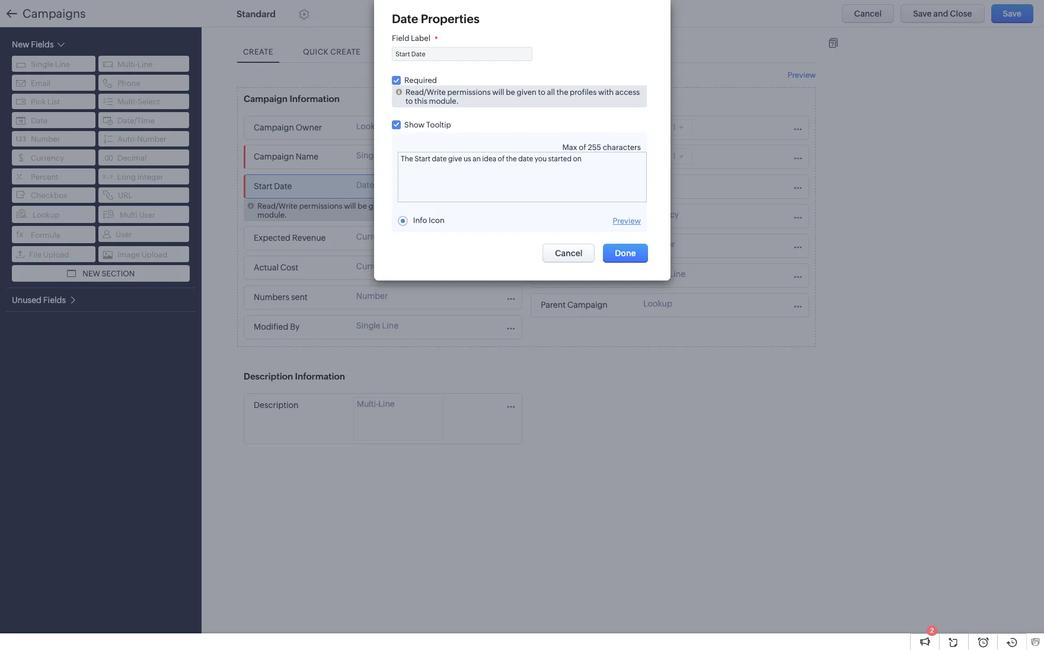 Task type: vqa. For each thing, say whether or not it's contained in the screenshot.
can
no



Task type: describe. For each thing, give the bounding box(es) containing it.
unused fields link
[[12, 295, 77, 305]]

1 horizontal spatial profiles
[[570, 88, 597, 97]]

1 vertical spatial be
[[358, 202, 367, 211]]

detail view
[[391, 47, 440, 56]]

0 horizontal spatial the
[[409, 202, 420, 211]]

icon
[[429, 216, 445, 225]]

required
[[404, 76, 437, 85]]

1 vertical spatial with
[[450, 202, 466, 211]]

max
[[562, 143, 577, 152]]

1 vertical spatial read/write
[[257, 202, 298, 211]]

date
[[392, 12, 418, 26]]

0 horizontal spatial module.
[[257, 211, 287, 220]]

1 vertical spatial access
[[467, 202, 492, 211]]

0 vertical spatial with
[[598, 88, 614, 97]]

0 vertical spatial will
[[492, 88, 504, 97]]

1 horizontal spatial all
[[547, 88, 555, 97]]

field label *
[[392, 34, 438, 44]]

1 vertical spatial will
[[344, 202, 356, 211]]

info icon
[[413, 216, 445, 225]]

quick
[[303, 47, 329, 56]]

0 vertical spatial this
[[414, 97, 427, 106]]

0 vertical spatial the
[[557, 88, 568, 97]]

1 horizontal spatial preview
[[788, 71, 816, 79]]

of
[[579, 143, 586, 152]]

0 horizontal spatial profiles
[[422, 202, 449, 211]]

new
[[83, 269, 100, 278]]

view
[[419, 47, 440, 56]]

show tooltip
[[404, 121, 451, 130]]

new section
[[83, 269, 135, 278]]

create inside "link"
[[331, 47, 361, 56]]

0 vertical spatial read/write permissions will be given to all the profiles with access to this module.
[[405, 88, 640, 106]]

0 vertical spatial module.
[[429, 97, 459, 106]]



Task type: locate. For each thing, give the bounding box(es) containing it.
1 horizontal spatial access
[[615, 88, 640, 97]]

with
[[598, 88, 614, 97], [450, 202, 466, 211]]

0 vertical spatial read/write
[[405, 88, 446, 97]]

1 horizontal spatial this
[[502, 202, 515, 211]]

1 vertical spatial the
[[409, 202, 420, 211]]

unused
[[12, 296, 41, 305]]

255
[[588, 143, 601, 152]]

1 horizontal spatial with
[[598, 88, 614, 97]]

1 vertical spatial profiles
[[422, 202, 449, 211]]

0 horizontal spatial read/write
[[257, 202, 298, 211]]

read/write
[[405, 88, 446, 97], [257, 202, 298, 211]]

0 horizontal spatial be
[[358, 202, 367, 211]]

permissions
[[447, 88, 491, 97], [299, 202, 343, 211]]

the up info
[[409, 202, 420, 211]]

1 vertical spatial this
[[502, 202, 515, 211]]

the
[[557, 88, 568, 97], [409, 202, 420, 211]]

0 horizontal spatial will
[[344, 202, 356, 211]]

1 horizontal spatial be
[[506, 88, 515, 97]]

all
[[547, 88, 555, 97], [399, 202, 407, 211]]

the up max at the top right of page
[[557, 88, 568, 97]]

properties
[[421, 12, 480, 26]]

quick create link
[[297, 42, 367, 62]]

max of 255 characters
[[562, 143, 641, 152]]

0 horizontal spatial given
[[369, 202, 388, 211]]

create down 'standard'
[[243, 47, 274, 56]]

1 vertical spatial all
[[399, 202, 407, 211]]

will
[[492, 88, 504, 97], [344, 202, 356, 211]]

fields
[[43, 296, 66, 305]]

1 horizontal spatial given
[[517, 88, 537, 97]]

1 create from the left
[[243, 47, 274, 56]]

create link
[[237, 42, 279, 62]]

show
[[404, 121, 425, 130]]

0 horizontal spatial with
[[450, 202, 466, 211]]

label
[[411, 34, 430, 43]]

profiles up icon
[[422, 202, 449, 211]]

detail view link
[[385, 42, 445, 62]]

0 horizontal spatial all
[[399, 202, 407, 211]]

section
[[102, 269, 135, 278]]

None text field
[[250, 120, 348, 136], [250, 179, 348, 195], [538, 208, 635, 224], [250, 230, 348, 246], [250, 290, 348, 306], [250, 319, 348, 335], [250, 397, 348, 414], [250, 120, 348, 136], [250, 179, 348, 195], [538, 208, 635, 224], [250, 230, 348, 246], [250, 290, 348, 306], [250, 319, 348, 335], [250, 397, 348, 414]]

1 horizontal spatial permissions
[[447, 88, 491, 97]]

be
[[506, 88, 515, 97], [358, 202, 367, 211]]

0 vertical spatial access
[[615, 88, 640, 97]]

tooltip
[[426, 121, 451, 130]]

standard
[[237, 9, 276, 19]]

profiles up of
[[570, 88, 597, 97]]

preview
[[788, 71, 816, 79], [613, 217, 641, 226]]

profiles
[[570, 88, 597, 97], [422, 202, 449, 211]]

1 horizontal spatial module.
[[429, 97, 459, 106]]

1 horizontal spatial will
[[492, 88, 504, 97]]

date properties
[[392, 12, 480, 26]]

read/write permissions will be given to all the profiles with access to this module.
[[405, 88, 640, 106], [257, 202, 515, 220]]

0 vertical spatial all
[[547, 88, 555, 97]]

None button
[[842, 4, 895, 23], [901, 4, 985, 23], [992, 4, 1034, 23], [543, 244, 595, 263], [603, 244, 648, 263], [842, 4, 895, 23], [901, 4, 985, 23], [992, 4, 1034, 23], [543, 244, 595, 263], [603, 244, 648, 263]]

characters
[[603, 143, 641, 152]]

0 horizontal spatial permissions
[[299, 202, 343, 211]]

create right quick
[[331, 47, 361, 56]]

create
[[243, 47, 274, 56], [331, 47, 361, 56]]

1 horizontal spatial create
[[331, 47, 361, 56]]

1 vertical spatial preview
[[613, 217, 641, 226]]

2 create from the left
[[331, 47, 361, 56]]

0 vertical spatial permissions
[[447, 88, 491, 97]]

0 horizontal spatial create
[[243, 47, 274, 56]]

0 vertical spatial given
[[517, 88, 537, 97]]

given
[[517, 88, 537, 97], [369, 202, 388, 211]]

quick create
[[303, 47, 361, 56]]

1 horizontal spatial the
[[557, 88, 568, 97]]

detail
[[391, 47, 418, 56]]

field
[[392, 34, 409, 43]]

to
[[538, 88, 545, 97], [405, 97, 413, 106], [390, 202, 397, 211], [494, 202, 501, 211]]

1 vertical spatial read/write permissions will be given to all the profiles with access to this module.
[[257, 202, 515, 220]]

info
[[413, 216, 427, 225]]

1 vertical spatial given
[[369, 202, 388, 211]]

0 horizontal spatial this
[[414, 97, 427, 106]]

access
[[615, 88, 640, 97], [467, 202, 492, 211]]

module.
[[429, 97, 459, 106], [257, 211, 287, 220]]

campaigns
[[23, 7, 86, 20]]

0 vertical spatial profiles
[[570, 88, 597, 97]]

0 vertical spatial be
[[506, 88, 515, 97]]

unused fields
[[12, 296, 66, 305]]

1 vertical spatial module.
[[257, 211, 287, 220]]

0 vertical spatial preview
[[788, 71, 816, 79]]

1 horizontal spatial read/write
[[405, 88, 446, 97]]

this
[[414, 97, 427, 106], [502, 202, 515, 211]]

None text field
[[241, 91, 360, 107], [538, 120, 635, 136], [250, 149, 348, 165], [538, 149, 635, 165], [538, 238, 635, 254], [250, 260, 348, 276], [538, 268, 635, 284], [538, 297, 635, 313], [241, 368, 360, 384], [241, 91, 360, 107], [538, 120, 635, 136], [250, 149, 348, 165], [538, 149, 635, 165], [538, 238, 635, 254], [250, 260, 348, 276], [538, 268, 635, 284], [538, 297, 635, 313], [241, 368, 360, 384]]

2
[[931, 627, 934, 634]]

1 vertical spatial permissions
[[299, 202, 343, 211]]

0 horizontal spatial preview
[[613, 217, 641, 226]]

0 horizontal spatial access
[[467, 202, 492, 211]]

*
[[434, 35, 438, 44]]



